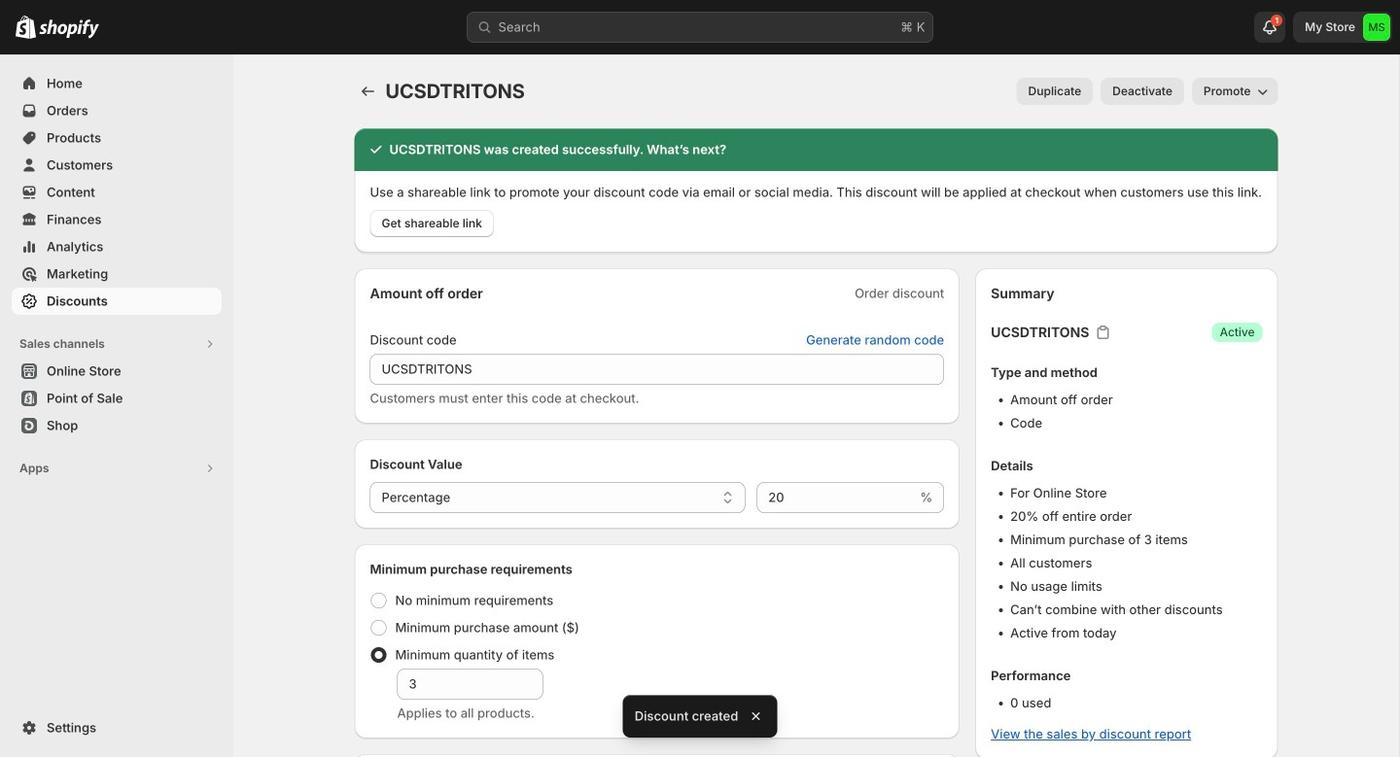 Task type: describe. For each thing, give the bounding box(es) containing it.
my store image
[[1363, 14, 1390, 41]]

shopify image
[[39, 19, 99, 39]]



Task type: vqa. For each thing, say whether or not it's contained in the screenshot.
the left 'Shopify' Image
yes



Task type: locate. For each thing, give the bounding box(es) containing it.
shopify image
[[16, 15, 36, 39]]

None text field
[[370, 354, 944, 385], [757, 482, 916, 513], [397, 669, 543, 700], [370, 354, 944, 385], [757, 482, 916, 513], [397, 669, 543, 700]]



